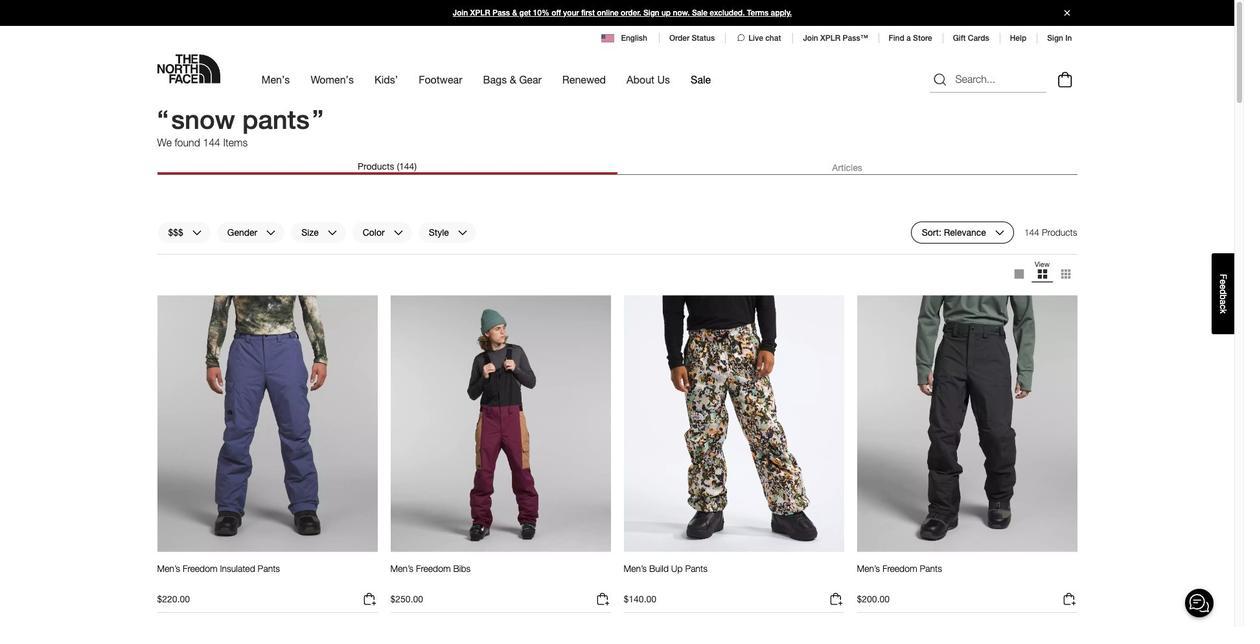 Task type: vqa. For each thing, say whether or not it's contained in the screenshot.
the Style
no



Task type: describe. For each thing, give the bounding box(es) containing it.
men's freedom insulated pants image
[[157, 295, 377, 552]]

men's freedom pants image
[[857, 295, 1077, 552]]

the north face home page image
[[157, 54, 220, 84]]

view cart image
[[1055, 70, 1075, 89]]

search all image
[[932, 72, 948, 87]]

close image
[[1059, 10, 1075, 16]]



Task type: locate. For each thing, give the bounding box(es) containing it.
Search search field
[[930, 66, 1046, 92]]

list box
[[1007, 260, 1077, 288]]

status
[[1024, 222, 1077, 244]]

men's freedom bibs image
[[390, 295, 611, 552]]

men's build up pants image
[[624, 295, 844, 552]]

tab list
[[157, 161, 1077, 175]]



